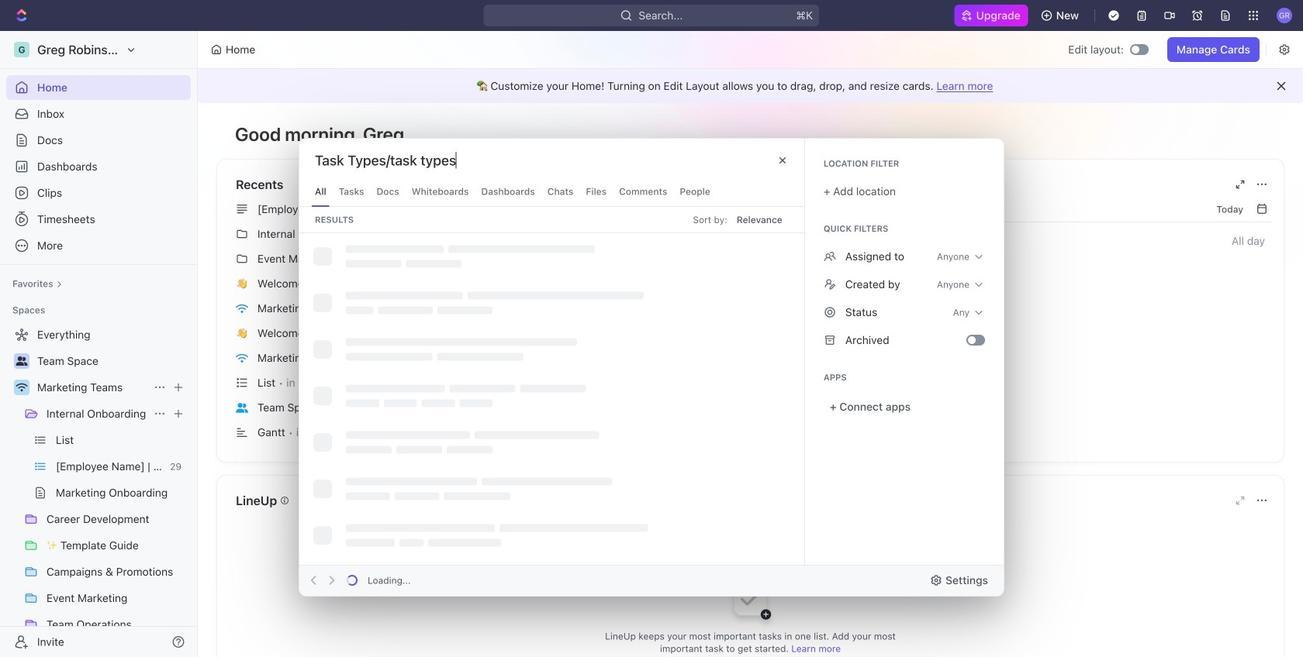 Task type: locate. For each thing, give the bounding box(es) containing it.
e83zz image
[[824, 334, 836, 347]]

1 vertical spatial qdq9q image
[[824, 306, 836, 319]]

alert
[[198, 69, 1303, 103]]

qdq9q image
[[824, 251, 836, 263], [824, 306, 836, 319]]

1 horizontal spatial wifi image
[[236, 354, 248, 363]]

0 vertical spatial qdq9q image
[[824, 251, 836, 263]]

qdq9q image
[[824, 278, 836, 291]]

1 qdq9q image from the top
[[824, 251, 836, 263]]

wifi image inside sidebar navigation
[[16, 383, 28, 392]]

tree inside sidebar navigation
[[6, 323, 191, 658]]

wifi image
[[236, 354, 248, 363], [16, 383, 28, 392]]

qdq9q image up e83zz image
[[824, 306, 836, 319]]

1 vertical spatial wifi image
[[16, 383, 28, 392]]

0 vertical spatial wifi image
[[236, 354, 248, 363]]

0 horizontal spatial wifi image
[[16, 383, 28, 392]]

sidebar navigation
[[0, 31, 198, 658]]

qdq9q image up qdq9q image in the right top of the page
[[824, 251, 836, 263]]

Search or run a command… text field
[[315, 151, 472, 170]]

tree
[[6, 323, 191, 658]]



Task type: vqa. For each thing, say whether or not it's contained in the screenshot.
"tree" at the left within the Sidebar navigation
yes



Task type: describe. For each thing, give the bounding box(es) containing it.
wifi image
[[236, 304, 248, 314]]

2 qdq9q image from the top
[[824, 306, 836, 319]]

user group image
[[236, 403, 248, 413]]



